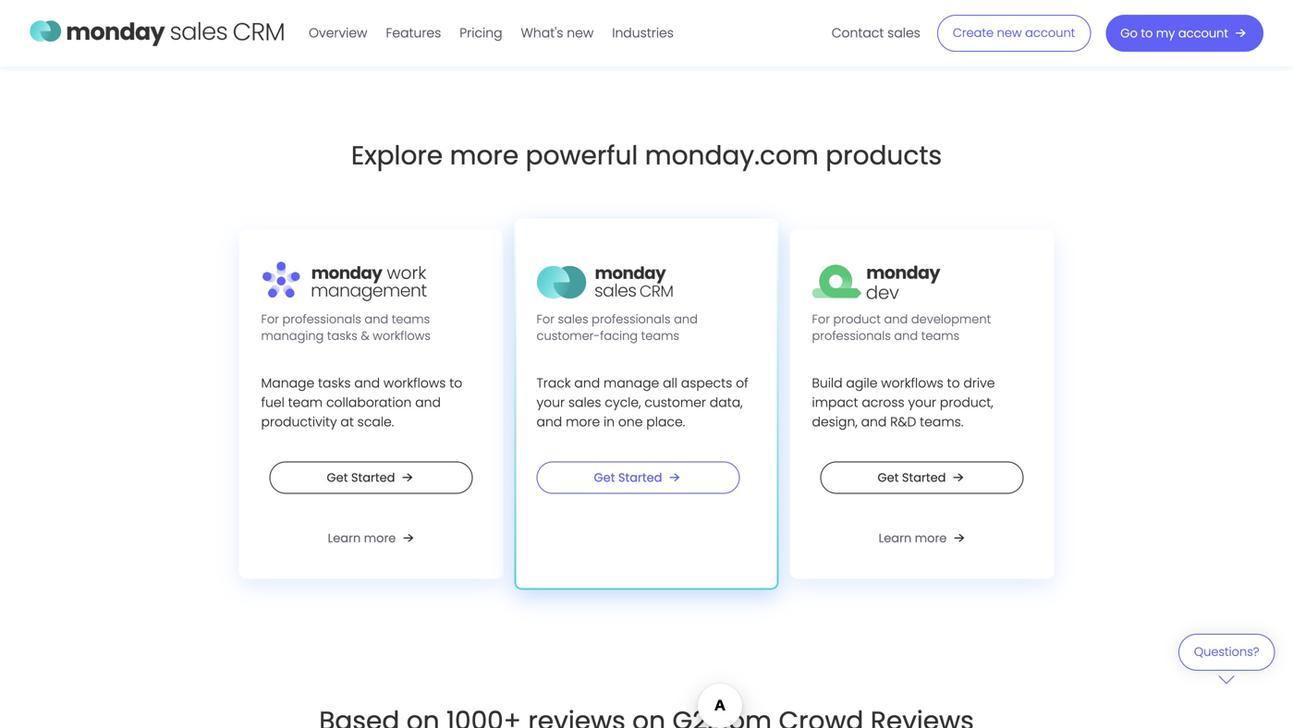 Task type: describe. For each thing, give the bounding box(es) containing it.
productivity
[[261, 413, 337, 431]]

scale.
[[357, 413, 394, 431]]

main element
[[300, 0, 1264, 67]]

new for what's
[[567, 24, 594, 42]]

manage
[[604, 374, 659, 392]]

started for design,
[[902, 470, 946, 486]]

learn more link for r&d
[[879, 527, 969, 550]]

contact sales button
[[823, 18, 930, 48]]

development
[[911, 311, 991, 328]]

customer
[[645, 394, 706, 412]]

more inside track and manage all aspects of your sales cycle, customer data, and more in one place.
[[566, 413, 600, 431]]

contact
[[832, 24, 884, 42]]

go to my account
[[1121, 25, 1229, 42]]

your inside track and manage all aspects of your sales cycle, customer data, and more in one place.
[[537, 394, 565, 412]]

contact sales
[[832, 24, 921, 42]]

what's new
[[521, 24, 594, 42]]

collaboration
[[326, 394, 412, 412]]

products
[[826, 137, 942, 174]]

my
[[1156, 25, 1175, 42]]

manage tasks and workflows to fuel team collaboration and productivity at scale.
[[261, 374, 462, 431]]

learn for and
[[879, 530, 912, 547]]

all
[[663, 374, 678, 392]]

cycle,
[[605, 394, 641, 412]]

create new account
[[953, 25, 1075, 41]]

industries
[[612, 24, 674, 42]]

your inside build agile workflows to drive impact across your product, design, and r&d teams.
[[908, 394, 937, 412]]

started for productivity
[[351, 470, 395, 486]]

monday.com
[[645, 137, 819, 174]]

2 get started button from the left
[[537, 462, 740, 494]]

product
[[833, 311, 881, 328]]

monday work-management logo image
[[261, 259, 428, 307]]

industries link
[[603, 18, 683, 48]]

get for productivity
[[327, 470, 348, 486]]

at
[[341, 413, 354, 431]]

manage
[[261, 374, 315, 392]]

pricing
[[460, 24, 503, 42]]

get started button for design,
[[820, 462, 1024, 494]]

teams inside for professionals and teams managing tasks & workflows
[[392, 311, 430, 328]]

what's
[[521, 24, 563, 42]]

and inside build agile workflows to drive impact across your product, design, and r&d teams.
[[861, 413, 887, 431]]

pricing link
[[450, 18, 512, 48]]

product,
[[940, 394, 994, 412]]

professionals inside for product and development professionals and teams
[[812, 328, 891, 344]]

0 horizontal spatial account
[[1025, 25, 1075, 41]]

aspects
[[681, 374, 732, 392]]

create new account button
[[937, 15, 1091, 52]]

explore
[[351, 137, 443, 174]]

tasks inside for professionals and teams managing tasks & workflows
[[327, 328, 358, 344]]

to inside button
[[1141, 25, 1153, 42]]

managing
[[261, 328, 324, 344]]

for sales professionals and customer-facing teams
[[537, 311, 698, 344]]

team
[[288, 394, 323, 412]]

get for design,
[[878, 470, 899, 486]]

for product and development professionals and teams
[[812, 311, 991, 344]]

track
[[537, 374, 571, 392]]

questions?
[[1194, 644, 1260, 661]]

across
[[862, 394, 905, 412]]

monday.com crm and sales image
[[30, 12, 285, 51]]

get started button for productivity
[[269, 462, 473, 494]]

tasks inside manage tasks and workflows to fuel team collaboration and productivity at scale.
[[318, 374, 351, 392]]

place.
[[646, 413, 685, 431]]



Task type: vqa. For each thing, say whether or not it's contained in the screenshot.
For sales
yes



Task type: locate. For each thing, give the bounding box(es) containing it.
teams up product,
[[921, 328, 960, 344]]

learn more for r&d
[[879, 530, 947, 547]]

fuel
[[261, 394, 285, 412]]

sales inside button
[[888, 24, 921, 42]]

1 learn more from the left
[[328, 530, 396, 547]]

impact
[[812, 394, 858, 412]]

2 horizontal spatial for
[[812, 311, 830, 328]]

0 horizontal spatial learn more
[[328, 530, 396, 547]]

3 get from the left
[[878, 470, 899, 486]]

data,
[[710, 394, 743, 412]]

started down scale.
[[351, 470, 395, 486]]

1 for from the left
[[261, 311, 279, 328]]

learn more
[[328, 530, 396, 547], [879, 530, 947, 547]]

one
[[618, 413, 643, 431]]

your
[[537, 394, 565, 412], [908, 394, 937, 412]]

1 horizontal spatial get started
[[594, 470, 662, 486]]

1 your from the left
[[537, 394, 565, 412]]

design,
[[812, 413, 858, 431]]

to inside build agile workflows to drive impact across your product, design, and r&d teams.
[[947, 374, 960, 392]]

0 horizontal spatial get started
[[327, 470, 395, 486]]

learn more for scale.
[[328, 530, 396, 547]]

customer-
[[537, 328, 600, 344]]

workflows right '&'
[[373, 328, 431, 344]]

1 horizontal spatial started
[[618, 470, 662, 486]]

learn more link for scale.
[[328, 527, 418, 550]]

professionals inside for sales professionals and customer-facing teams
[[592, 311, 671, 328]]

drive
[[964, 374, 995, 392]]

workflows up collaboration
[[384, 374, 446, 392]]

1 learn more link from the left
[[328, 527, 418, 550]]

0 horizontal spatial get
[[327, 470, 348, 486]]

2 horizontal spatial to
[[1141, 25, 1153, 42]]

1 get started button from the left
[[269, 462, 473, 494]]

overview
[[309, 24, 367, 42]]

what's new link
[[512, 18, 603, 48]]

learn
[[328, 530, 361, 547], [879, 530, 912, 547]]

teams right '&'
[[392, 311, 430, 328]]

powerful
[[526, 137, 638, 174]]

2 horizontal spatial get
[[878, 470, 899, 486]]

new right create
[[997, 25, 1022, 41]]

1 get started from the left
[[327, 470, 395, 486]]

3 get started button from the left
[[820, 462, 1024, 494]]

0 horizontal spatial learn
[[328, 530, 361, 547]]

1 horizontal spatial new
[[997, 25, 1022, 41]]

sales inside for sales professionals and customer-facing teams
[[558, 311, 589, 328]]

1 horizontal spatial learn
[[879, 530, 912, 547]]

your down "track"
[[537, 394, 565, 412]]

go to my account button
[[1106, 15, 1264, 52]]

2 learn more from the left
[[879, 530, 947, 547]]

sales for contact
[[888, 24, 921, 42]]

1 horizontal spatial for
[[537, 311, 555, 328]]

0 horizontal spatial started
[[351, 470, 395, 486]]

new
[[567, 24, 594, 42], [997, 25, 1022, 41]]

new inside button
[[997, 25, 1022, 41]]

go
[[1121, 25, 1138, 42]]

teams inside for sales professionals and customer-facing teams
[[641, 328, 680, 344]]

get started down one
[[594, 470, 662, 486]]

0 horizontal spatial your
[[537, 394, 565, 412]]

1 horizontal spatial to
[[947, 374, 960, 392]]

2 horizontal spatial get started
[[878, 470, 946, 486]]

for for build
[[812, 311, 830, 328]]

track and manage all aspects of your sales cycle, customer data, and more in one place.
[[537, 374, 748, 431]]

account right my
[[1179, 25, 1229, 42]]

for up the manage at the left bottom of the page
[[261, 311, 279, 328]]

1 horizontal spatial teams
[[641, 328, 680, 344]]

2 horizontal spatial professionals
[[812, 328, 891, 344]]

learn more link
[[328, 527, 418, 550], [879, 527, 969, 550]]

1 learn from the left
[[328, 530, 361, 547]]

1 horizontal spatial get started button
[[537, 462, 740, 494]]

workflows
[[373, 328, 431, 344], [384, 374, 446, 392], [881, 374, 944, 392]]

1 vertical spatial tasks
[[318, 374, 351, 392]]

sales down "track"
[[568, 394, 601, 412]]

teams.
[[920, 413, 964, 431]]

2 learn from the left
[[879, 530, 912, 547]]

for
[[261, 311, 279, 328], [537, 311, 555, 328], [812, 311, 830, 328]]

teams for build agile workflows to drive impact across your product, design, and r&d teams.
[[921, 328, 960, 344]]

get started down at
[[327, 470, 395, 486]]

get
[[327, 470, 348, 486], [594, 470, 615, 486], [878, 470, 899, 486]]

0 horizontal spatial for
[[261, 311, 279, 328]]

account right create
[[1025, 25, 1075, 41]]

1 vertical spatial sales
[[558, 311, 589, 328]]

workflows inside for professionals and teams managing tasks & workflows
[[373, 328, 431, 344]]

monday sales crm logo image
[[537, 259, 673, 307]]

professionals down the monday sales crm logo
[[592, 311, 671, 328]]

0 horizontal spatial to
[[450, 374, 462, 392]]

3 get started from the left
[[878, 470, 946, 486]]

for for track
[[537, 311, 555, 328]]

of
[[736, 374, 748, 392]]

build agile workflows to drive impact across your product, design, and r&d teams.
[[812, 374, 995, 431]]

2 learn more link from the left
[[879, 527, 969, 550]]

1 horizontal spatial learn more link
[[879, 527, 969, 550]]

workflows up across
[[881, 374, 944, 392]]

questions? button
[[1179, 634, 1275, 685]]

2 started from the left
[[618, 470, 662, 486]]

more
[[450, 137, 519, 174], [566, 413, 600, 431], [364, 530, 396, 547], [915, 530, 947, 547]]

get started button down one
[[537, 462, 740, 494]]

r&d
[[890, 413, 916, 431]]

for professionals and teams managing tasks & workflows
[[261, 311, 431, 344]]

started down one
[[618, 470, 662, 486]]

2 horizontal spatial teams
[[921, 328, 960, 344]]

for for manage
[[261, 311, 279, 328]]

teams inside for product and development professionals and teams
[[921, 328, 960, 344]]

&
[[361, 328, 370, 344]]

new for create
[[997, 25, 1022, 41]]

1 get from the left
[[327, 470, 348, 486]]

1 horizontal spatial learn more
[[879, 530, 947, 547]]

0 horizontal spatial learn more link
[[328, 527, 418, 550]]

started down "teams."
[[902, 470, 946, 486]]

get started
[[327, 470, 395, 486], [594, 470, 662, 486], [878, 470, 946, 486]]

teams for track and manage all aspects of your sales cycle, customer data, and more in one place.
[[641, 328, 680, 344]]

get started down r&d
[[878, 470, 946, 486]]

sales
[[888, 24, 921, 42], [558, 311, 589, 328], [568, 394, 601, 412]]

2 horizontal spatial started
[[902, 470, 946, 486]]

3 for from the left
[[812, 311, 830, 328]]

get down r&d
[[878, 470, 899, 486]]

overview link
[[300, 18, 377, 48]]

for inside for sales professionals and customer-facing teams
[[537, 311, 555, 328]]

1 started from the left
[[351, 470, 395, 486]]

your up r&d
[[908, 394, 937, 412]]

to
[[1141, 25, 1153, 42], [450, 374, 462, 392], [947, 374, 960, 392]]

sales for for
[[558, 311, 589, 328]]

0 horizontal spatial teams
[[392, 311, 430, 328]]

in
[[604, 413, 615, 431]]

2 horizontal spatial get started button
[[820, 462, 1024, 494]]

features link
[[377, 18, 450, 48]]

1 horizontal spatial professionals
[[592, 311, 671, 328]]

0 horizontal spatial new
[[567, 24, 594, 42]]

2 your from the left
[[908, 394, 937, 412]]

agile
[[846, 374, 878, 392]]

2 vertical spatial sales
[[568, 394, 601, 412]]

2 get from the left
[[594, 470, 615, 486]]

get down in
[[594, 470, 615, 486]]

and inside for sales professionals and customer-facing teams
[[674, 311, 698, 328]]

get started button down r&d
[[820, 462, 1024, 494]]

workflows inside manage tasks and workflows to fuel team collaboration and productivity at scale.
[[384, 374, 446, 392]]

sales right contact
[[888, 24, 921, 42]]

and
[[365, 311, 388, 328], [674, 311, 698, 328], [884, 311, 908, 328], [894, 328, 918, 344], [354, 374, 380, 392], [575, 374, 600, 392], [415, 394, 441, 412], [537, 413, 562, 431], [861, 413, 887, 431]]

0 horizontal spatial get started button
[[269, 462, 473, 494]]

create
[[953, 25, 994, 41]]

professionals down monday work-management logo
[[282, 311, 361, 328]]

get started button down scale.
[[269, 462, 473, 494]]

professionals up agile
[[812, 328, 891, 344]]

learn for at
[[328, 530, 361, 547]]

for up "track"
[[537, 311, 555, 328]]

1 horizontal spatial account
[[1179, 25, 1229, 42]]

get started for productivity
[[327, 470, 395, 486]]

sales down the monday sales crm logo
[[558, 311, 589, 328]]

tasks left '&'
[[327, 328, 358, 344]]

teams
[[392, 311, 430, 328], [641, 328, 680, 344], [921, 328, 960, 344]]

workflows inside build agile workflows to drive impact across your product, design, and r&d teams.
[[881, 374, 944, 392]]

started
[[351, 470, 395, 486], [618, 470, 662, 486], [902, 470, 946, 486]]

for inside for product and development professionals and teams
[[812, 311, 830, 328]]

1 horizontal spatial get
[[594, 470, 615, 486]]

get started for design,
[[878, 470, 946, 486]]

2 get started from the left
[[594, 470, 662, 486]]

tasks
[[327, 328, 358, 344], [318, 374, 351, 392]]

features
[[386, 24, 441, 42]]

build
[[812, 374, 843, 392]]

sales inside track and manage all aspects of your sales cycle, customer data, and more in one place.
[[568, 394, 601, 412]]

for inside for professionals and teams managing tasks & workflows
[[261, 311, 279, 328]]

to inside manage tasks and workflows to fuel team collaboration and productivity at scale.
[[450, 374, 462, 392]]

professionals
[[282, 311, 361, 328], [592, 311, 671, 328], [812, 328, 891, 344]]

teams right facing
[[641, 328, 680, 344]]

2 for from the left
[[537, 311, 555, 328]]

new right 'what's'
[[567, 24, 594, 42]]

0 vertical spatial sales
[[888, 24, 921, 42]]

for left product
[[812, 311, 830, 328]]

professionals inside for professionals and teams managing tasks & workflows
[[282, 311, 361, 328]]

account
[[1025, 25, 1075, 41], [1179, 25, 1229, 42]]

get started button
[[269, 462, 473, 494], [537, 462, 740, 494], [820, 462, 1024, 494]]

explore more powerful monday.com products
[[351, 137, 942, 174]]

3 started from the left
[[902, 470, 946, 486]]

facing
[[600, 328, 638, 344]]

monday dev logo image
[[812, 259, 941, 307]]

0 vertical spatial tasks
[[327, 328, 358, 344]]

and inside for professionals and teams managing tasks & workflows
[[365, 311, 388, 328]]

0 horizontal spatial professionals
[[282, 311, 361, 328]]

get down at
[[327, 470, 348, 486]]

1 horizontal spatial your
[[908, 394, 937, 412]]

tasks up team at the bottom left of the page
[[318, 374, 351, 392]]



